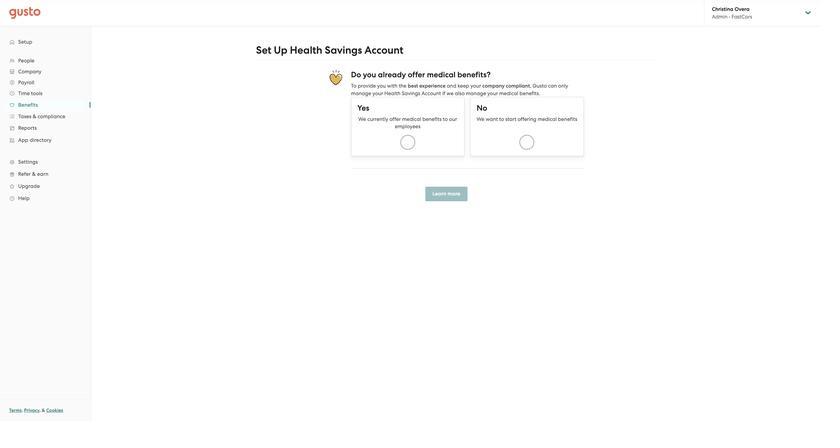 Task type: vqa. For each thing, say whether or not it's contained in the screenshot.
We associated with No
yes



Task type: locate. For each thing, give the bounding box(es) containing it.
you inside 'to provide you with the best experience and keep your company compliant'
[[377, 83, 386, 89]]

0 horizontal spatial we
[[359, 116, 366, 122]]

taxes & compliance button
[[6, 111, 85, 122]]

time tools
[[18, 90, 43, 96]]

account
[[365, 44, 404, 56], [422, 90, 441, 96]]

to provide you with the best experience and keep your company compliant
[[351, 83, 530, 89]]

1 horizontal spatial you
[[377, 83, 386, 89]]

do
[[351, 70, 361, 79]]

company
[[18, 69, 41, 75]]

1 horizontal spatial to
[[499, 116, 504, 122]]

to left start
[[499, 116, 504, 122]]

you
[[363, 70, 376, 79], [377, 83, 386, 89]]

, left privacy link at the bottom of the page
[[22, 408, 23, 413]]

we
[[447, 90, 454, 96]]

0 vertical spatial &
[[33, 113, 36, 119]]

&
[[33, 113, 36, 119], [32, 171, 36, 177], [42, 408, 45, 413]]

cookies
[[46, 408, 63, 413]]

0 vertical spatial account
[[365, 44, 404, 56]]

health
[[290, 44, 323, 56], [385, 90, 401, 96]]

2 benefits from the left
[[558, 116, 578, 122]]

0 horizontal spatial manage
[[351, 90, 371, 96]]

1 horizontal spatial manage
[[466, 90, 486, 96]]

, inside the , gusto can only manage your
[[530, 83, 532, 89]]

medical up employees
[[402, 116, 421, 122]]

0 horizontal spatial ,
[[22, 408, 23, 413]]

1 vertical spatial account
[[422, 90, 441, 96]]

1 vertical spatial health
[[385, 90, 401, 96]]

& left cookies
[[42, 408, 45, 413]]

already
[[378, 70, 406, 79]]

offer
[[408, 70, 425, 79], [390, 116, 401, 122]]

you up 'provide'
[[363, 70, 376, 79]]

app directory
[[18, 137, 52, 143]]

offer up employees
[[390, 116, 401, 122]]

manage
[[351, 90, 371, 96], [466, 90, 486, 96]]

refer & earn
[[18, 171, 48, 177]]

benefits
[[423, 116, 442, 122], [558, 116, 578, 122]]

manage down "keep"
[[466, 90, 486, 96]]

your
[[471, 83, 481, 89], [373, 90, 383, 96], [488, 90, 498, 96]]

we inside we currently offer medical benefits to our employees
[[359, 116, 366, 122]]

we for no
[[477, 116, 485, 122]]

up
[[274, 44, 288, 56]]

1 horizontal spatial offer
[[408, 70, 425, 79]]

and
[[447, 83, 457, 89]]

directory
[[30, 137, 52, 143]]

gusto navigation element
[[0, 26, 91, 214]]

benefits inside we currently offer medical benefits to our employees
[[423, 116, 442, 122]]

, gusto can only manage your
[[351, 83, 569, 96]]

your down company
[[488, 90, 498, 96]]

fastcars
[[732, 14, 753, 20]]

& for earn
[[32, 171, 36, 177]]

taxes & compliance
[[18, 113, 65, 119]]

0 horizontal spatial health
[[290, 44, 323, 56]]

your inside 'to provide you with the best experience and keep your company compliant'
[[471, 83, 481, 89]]

gusto
[[533, 83, 547, 89]]

we for yes
[[359, 116, 366, 122]]

we currently offer medical benefits to our employees
[[359, 116, 457, 129]]

medical up 'to provide you with the best experience and keep your company compliant'
[[427, 70, 456, 79]]

account down 'experience'
[[422, 90, 441, 96]]

we down no
[[477, 116, 485, 122]]

to left the our
[[443, 116, 448, 122]]

1 horizontal spatial savings
[[402, 90, 420, 96]]

your down 'provide'
[[373, 90, 383, 96]]

reports
[[18, 125, 37, 131]]

refer & earn link
[[6, 169, 85, 179]]

experience
[[420, 83, 446, 89]]

manage inside the , gusto can only manage your
[[351, 90, 371, 96]]

0 horizontal spatial savings
[[325, 44, 362, 56]]

& for compliance
[[33, 113, 36, 119]]

setup link
[[6, 36, 85, 47]]

health down with
[[385, 90, 401, 96]]

account up already
[[365, 44, 404, 56]]

0 horizontal spatial benefits
[[423, 116, 442, 122]]

your down benefits? on the top right of page
[[471, 83, 481, 89]]

health right up
[[290, 44, 323, 56]]

payroll
[[18, 79, 34, 85]]

offer up the best
[[408, 70, 425, 79]]

0 vertical spatial offer
[[408, 70, 425, 79]]

& right taxes
[[33, 113, 36, 119]]

2 vertical spatial &
[[42, 408, 45, 413]]

settings
[[18, 159, 38, 165]]

list containing people
[[0, 55, 91, 204]]

to
[[443, 116, 448, 122], [499, 116, 504, 122]]

your inside the , gusto can only manage your
[[373, 90, 383, 96]]

2 horizontal spatial ,
[[530, 83, 532, 89]]

yes
[[358, 103, 370, 113]]

keep
[[458, 83, 470, 89]]

privacy link
[[24, 408, 39, 413]]

reports link
[[6, 122, 85, 133]]

benefits.
[[520, 90, 541, 96]]

help
[[18, 195, 30, 201]]

christina overa admin • fastcars
[[712, 6, 753, 20]]

1 vertical spatial offer
[[390, 116, 401, 122]]

manage down 'provide'
[[351, 90, 371, 96]]

, left cookies
[[39, 408, 41, 413]]

2 we from the left
[[477, 116, 485, 122]]

1 horizontal spatial we
[[477, 116, 485, 122]]

0 horizontal spatial your
[[373, 90, 383, 96]]

currently
[[368, 116, 388, 122]]

refer
[[18, 171, 31, 177]]

,
[[530, 83, 532, 89], [22, 408, 23, 413], [39, 408, 41, 413]]

we
[[359, 116, 366, 122], [477, 116, 485, 122]]

savings up do
[[325, 44, 362, 56]]

1 horizontal spatial your
[[471, 83, 481, 89]]

only
[[559, 83, 569, 89]]

& left the earn
[[32, 171, 36, 177]]

taxes
[[18, 113, 31, 119]]

people
[[18, 58, 34, 64]]

1 manage from the left
[[351, 90, 371, 96]]

we down yes
[[359, 116, 366, 122]]

0 horizontal spatial offer
[[390, 116, 401, 122]]

to
[[351, 83, 357, 89]]

home image
[[9, 7, 41, 19]]

1 to from the left
[[443, 116, 448, 122]]

1 benefits from the left
[[423, 116, 442, 122]]

savings down the best
[[402, 90, 420, 96]]

we want to start offering medical benefits
[[477, 116, 578, 122]]

1 we from the left
[[359, 116, 366, 122]]

privacy
[[24, 408, 39, 413]]

employees
[[395, 123, 421, 129]]

1 horizontal spatial health
[[385, 90, 401, 96]]

0 horizontal spatial to
[[443, 116, 448, 122]]

upgrade
[[18, 183, 40, 189]]

1 vertical spatial &
[[32, 171, 36, 177]]

1 vertical spatial you
[[377, 83, 386, 89]]

savings
[[325, 44, 362, 56], [402, 90, 420, 96]]

you left with
[[377, 83, 386, 89]]

terms
[[9, 408, 22, 413]]

0 horizontal spatial account
[[365, 44, 404, 56]]

1 horizontal spatial benefits
[[558, 116, 578, 122]]

list
[[0, 55, 91, 204]]

& inside dropdown button
[[33, 113, 36, 119]]

do you already offer medical benefits?
[[351, 70, 491, 79]]

, up benefits.
[[530, 83, 532, 89]]

medical
[[427, 70, 456, 79], [500, 90, 519, 96], [402, 116, 421, 122], [538, 116, 557, 122]]

medical right offering
[[538, 116, 557, 122]]

terms link
[[9, 408, 22, 413]]

0 horizontal spatial you
[[363, 70, 376, 79]]



Task type: describe. For each thing, give the bounding box(es) containing it.
time
[[18, 90, 30, 96]]

1 vertical spatial savings
[[402, 90, 420, 96]]

settings link
[[6, 156, 85, 167]]

offering
[[518, 116, 537, 122]]

christina
[[712, 6, 734, 12]]

health savings account if we also manage your medical benefits.
[[385, 90, 541, 96]]

overa
[[735, 6, 750, 12]]

set up health savings account
[[256, 44, 404, 56]]

if
[[443, 90, 446, 96]]

benefits link
[[6, 99, 85, 110]]

cookies button
[[46, 407, 63, 414]]

the
[[399, 83, 407, 89]]

want
[[486, 116, 498, 122]]

app directory link
[[6, 135, 85, 146]]

benefits
[[18, 102, 38, 108]]

people button
[[6, 55, 85, 66]]

company
[[483, 83, 505, 89]]

0 vertical spatial health
[[290, 44, 323, 56]]

payroll button
[[6, 77, 85, 88]]

earn
[[37, 171, 48, 177]]

compliant
[[506, 83, 530, 89]]

medical down 'compliant' in the right of the page
[[500, 90, 519, 96]]

benefits?
[[458, 70, 491, 79]]

2 horizontal spatial your
[[488, 90, 498, 96]]

company button
[[6, 66, 85, 77]]

compliance
[[38, 113, 65, 119]]

our
[[449, 116, 457, 122]]

to inside we currently offer medical benefits to our employees
[[443, 116, 448, 122]]

admin
[[712, 14, 728, 20]]

best
[[408, 83, 418, 89]]

0 vertical spatial savings
[[325, 44, 362, 56]]

2 manage from the left
[[466, 90, 486, 96]]

offer inside we currently offer medical benefits to our employees
[[390, 116, 401, 122]]

no
[[477, 103, 488, 113]]

tools
[[31, 90, 43, 96]]

medical inside we currently offer medical benefits to our employees
[[402, 116, 421, 122]]

2 to from the left
[[499, 116, 504, 122]]

help link
[[6, 193, 85, 204]]

app
[[18, 137, 28, 143]]

0 vertical spatial you
[[363, 70, 376, 79]]

1 horizontal spatial ,
[[39, 408, 41, 413]]

provide
[[358, 83, 376, 89]]

1 horizontal spatial account
[[422, 90, 441, 96]]

terms , privacy , & cookies
[[9, 408, 63, 413]]

with
[[387, 83, 398, 89]]

start
[[506, 116, 517, 122]]

•
[[729, 14, 731, 20]]

can
[[548, 83, 557, 89]]

time tools button
[[6, 88, 85, 99]]

set
[[256, 44, 272, 56]]

setup
[[18, 39, 32, 45]]

also
[[455, 90, 465, 96]]

upgrade link
[[6, 181, 85, 192]]



